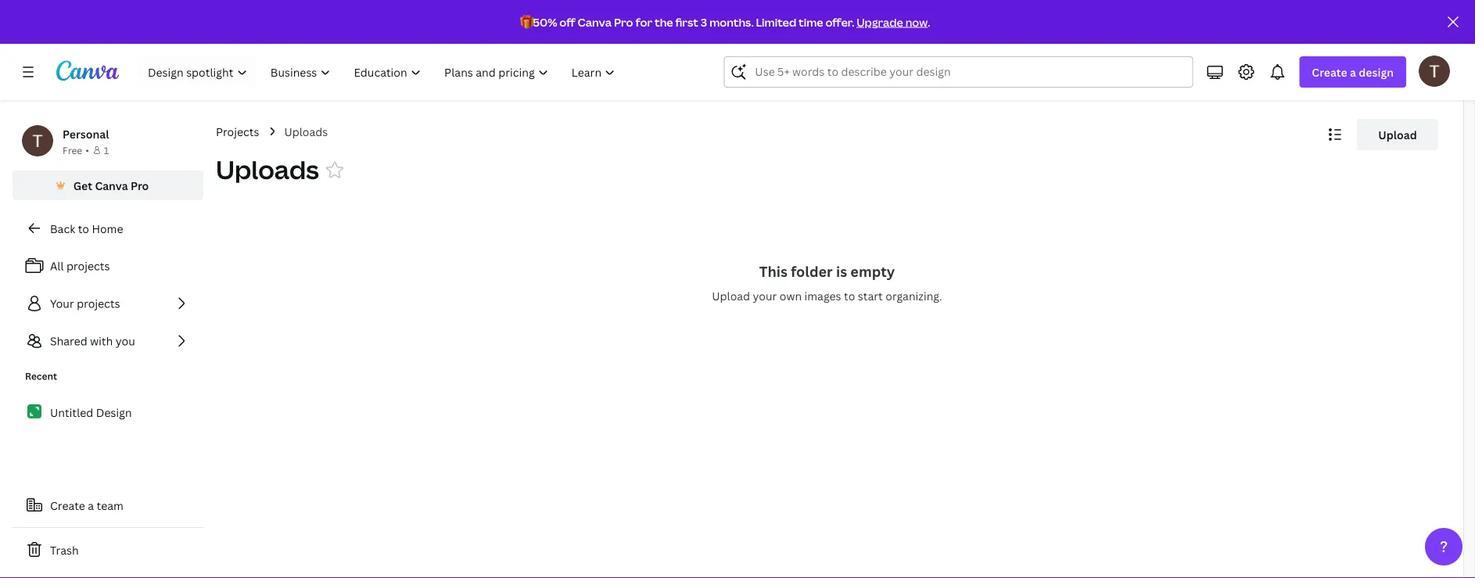 Task type: vqa. For each thing, say whether or not it's contained in the screenshot.
Plans & Pricing
no



Task type: locate. For each thing, give the bounding box(es) containing it.
projects right your
[[77, 296, 120, 311]]

own
[[780, 288, 802, 303]]

create a team button
[[13, 490, 203, 521]]

1 vertical spatial projects
[[77, 296, 120, 311]]

your
[[753, 288, 777, 303]]

canva right get on the left top of the page
[[95, 178, 128, 193]]

time
[[799, 14, 824, 29]]

team
[[97, 498, 124, 513]]

free
[[63, 144, 82, 156]]

start
[[858, 288, 883, 303]]

get canva pro
[[73, 178, 149, 193]]

images
[[805, 288, 841, 303]]

0 horizontal spatial pro
[[131, 178, 149, 193]]

create inside button
[[50, 498, 85, 513]]

uploads down the projects link
[[216, 153, 319, 187]]

1 horizontal spatial upload
[[1379, 127, 1417, 142]]

list
[[13, 250, 203, 357]]

canva inside button
[[95, 178, 128, 193]]

0 vertical spatial to
[[78, 221, 89, 236]]

design
[[1359, 65, 1394, 79]]

a inside dropdown button
[[1350, 65, 1357, 79]]

0 vertical spatial pro
[[614, 14, 633, 29]]

a left team
[[88, 498, 94, 513]]

Search search field
[[755, 57, 1162, 87]]

1 vertical spatial a
[[88, 498, 94, 513]]

create inside dropdown button
[[1312, 65, 1348, 79]]

a
[[1350, 65, 1357, 79], [88, 498, 94, 513]]

off
[[560, 14, 576, 29]]

you
[[116, 334, 135, 349]]

0 horizontal spatial canva
[[95, 178, 128, 193]]

0 vertical spatial a
[[1350, 65, 1357, 79]]

all
[[50, 259, 64, 273]]

1 vertical spatial create
[[50, 498, 85, 513]]

1 vertical spatial upload
[[712, 288, 750, 303]]

a inside button
[[88, 498, 94, 513]]

get
[[73, 178, 92, 193]]

now
[[906, 14, 928, 29]]

back
[[50, 221, 75, 236]]

None search field
[[724, 56, 1193, 88]]

trash link
[[13, 534, 203, 566]]

get canva pro button
[[13, 171, 203, 200]]

projects for all projects
[[66, 259, 110, 273]]

1 horizontal spatial a
[[1350, 65, 1357, 79]]

0 vertical spatial upload
[[1379, 127, 1417, 142]]

create left team
[[50, 498, 85, 513]]

terry turtle image
[[1419, 55, 1450, 87]]

0 vertical spatial canva
[[578, 14, 612, 29]]

to right back
[[78, 221, 89, 236]]

pro up back to home link
[[131, 178, 149, 193]]

1 horizontal spatial create
[[1312, 65, 1348, 79]]

create
[[1312, 65, 1348, 79], [50, 498, 85, 513]]

create for create a design
[[1312, 65, 1348, 79]]

a for design
[[1350, 65, 1357, 79]]

to left start on the right of page
[[844, 288, 855, 303]]

1 horizontal spatial to
[[844, 288, 855, 303]]

your
[[50, 296, 74, 311]]

canva right off
[[578, 14, 612, 29]]

empty
[[851, 262, 895, 281]]

design
[[96, 405, 132, 420]]

0 horizontal spatial create
[[50, 498, 85, 513]]

uploads
[[284, 124, 328, 139], [216, 153, 319, 187]]

1 horizontal spatial canva
[[578, 14, 612, 29]]

upload left your
[[712, 288, 750, 303]]

0 vertical spatial create
[[1312, 65, 1348, 79]]

0 horizontal spatial upload
[[712, 288, 750, 303]]

🎁 50% off canva pro for the first 3 months. limited time offer. upgrade now .
[[520, 14, 931, 29]]

back to home link
[[13, 213, 203, 244]]

for
[[636, 14, 653, 29]]

create left design
[[1312, 65, 1348, 79]]

projects for your projects
[[77, 296, 120, 311]]

is
[[836, 262, 847, 281]]

0 horizontal spatial a
[[88, 498, 94, 513]]

pro left for
[[614, 14, 633, 29]]

1 vertical spatial to
[[844, 288, 855, 303]]

0 vertical spatial projects
[[66, 259, 110, 273]]

a for team
[[88, 498, 94, 513]]

to inside this folder is empty upload your own images to start organizing.
[[844, 288, 855, 303]]

🎁
[[520, 14, 531, 29]]

untitled design link
[[13, 396, 203, 429]]

projects
[[66, 259, 110, 273], [77, 296, 120, 311]]

create a design button
[[1300, 56, 1407, 88]]

to
[[78, 221, 89, 236], [844, 288, 855, 303]]

50%
[[533, 14, 557, 29]]

a left design
[[1350, 65, 1357, 79]]

organizing.
[[886, 288, 943, 303]]

projects right all
[[66, 259, 110, 273]]

upload
[[1379, 127, 1417, 142], [712, 288, 750, 303]]

pro
[[614, 14, 633, 29], [131, 178, 149, 193]]

canva
[[578, 14, 612, 29], [95, 178, 128, 193]]

recent
[[25, 370, 57, 383]]

1 vertical spatial canva
[[95, 178, 128, 193]]

all projects link
[[13, 250, 203, 282]]

the
[[655, 14, 673, 29]]

create a team
[[50, 498, 124, 513]]

upload inside "button"
[[1379, 127, 1417, 142]]

trash
[[50, 543, 79, 557]]

upload button
[[1357, 119, 1439, 150]]

create a design
[[1312, 65, 1394, 79]]

upload down design
[[1379, 127, 1417, 142]]

1 vertical spatial pro
[[131, 178, 149, 193]]

shared
[[50, 334, 87, 349]]

first
[[676, 14, 699, 29]]

free •
[[63, 144, 89, 156]]

uploads right the projects link
[[284, 124, 328, 139]]

.
[[928, 14, 931, 29]]



Task type: describe. For each thing, give the bounding box(es) containing it.
months.
[[710, 14, 754, 29]]

untitled design
[[50, 405, 132, 420]]

shared with you link
[[13, 325, 203, 357]]

this
[[759, 262, 788, 281]]

upgrade now button
[[857, 14, 928, 29]]

this folder is empty upload your own images to start organizing.
[[712, 262, 943, 303]]

your projects
[[50, 296, 120, 311]]

with
[[90, 334, 113, 349]]

list containing all projects
[[13, 250, 203, 357]]

untitled
[[50, 405, 93, 420]]

3
[[701, 14, 707, 29]]

0 horizontal spatial to
[[78, 221, 89, 236]]

0 vertical spatial uploads
[[284, 124, 328, 139]]

your projects link
[[13, 288, 203, 319]]

all projects
[[50, 259, 110, 273]]

personal
[[63, 126, 109, 141]]

home
[[92, 221, 123, 236]]

projects
[[216, 124, 259, 139]]

pro inside button
[[131, 178, 149, 193]]

create for create a team
[[50, 498, 85, 513]]

offer.
[[826, 14, 855, 29]]

limited
[[756, 14, 797, 29]]

upgrade
[[857, 14, 903, 29]]

1 horizontal spatial pro
[[614, 14, 633, 29]]

shared with you
[[50, 334, 135, 349]]

back to home
[[50, 221, 123, 236]]

1 vertical spatial uploads
[[216, 153, 319, 187]]

•
[[85, 144, 89, 156]]

projects link
[[216, 123, 259, 140]]

upload inside this folder is empty upload your own images to start organizing.
[[712, 288, 750, 303]]

top level navigation element
[[138, 56, 629, 88]]

folder
[[791, 262, 833, 281]]

1
[[104, 144, 109, 156]]



